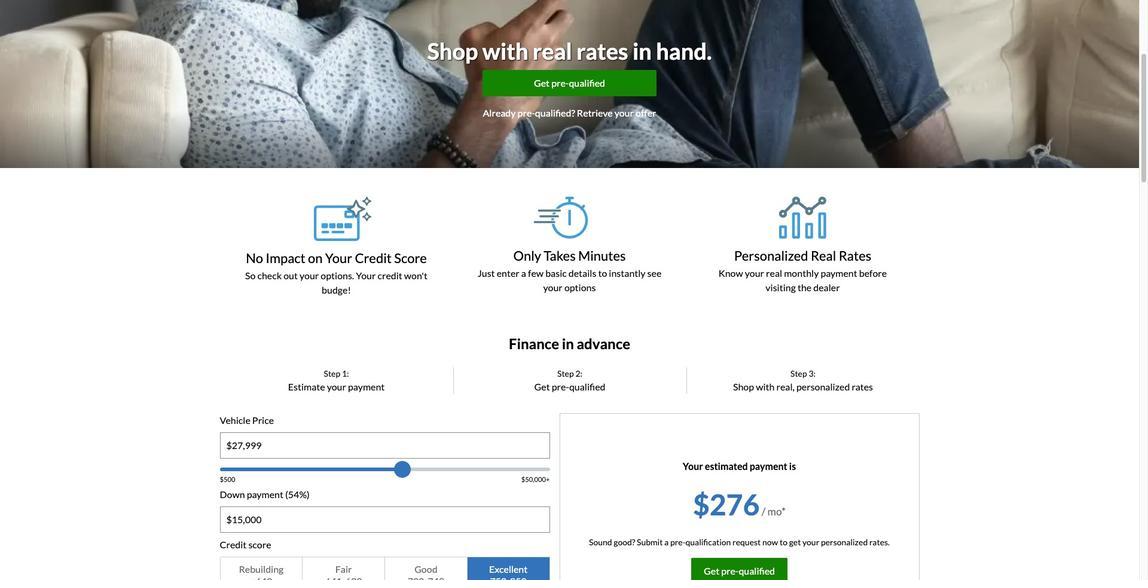 Task type: vqa. For each thing, say whether or not it's contained in the screenshot.
Lancia
no



Task type: locate. For each thing, give the bounding box(es) containing it.
a right 'submit'
[[665, 537, 669, 547]]

step inside step 1: estimate your payment
[[324, 368, 341, 379]]

step 1: estimate your payment
[[288, 368, 385, 392]]

qualified
[[569, 77, 606, 88], [570, 381, 606, 392], [739, 565, 775, 577]]

good
[[415, 563, 438, 575]]

3 step from the left
[[791, 368, 808, 379]]

0 vertical spatial a
[[522, 267, 527, 279]]

0 horizontal spatial rates
[[577, 37, 629, 65]]

a left the few in the top of the page
[[522, 267, 527, 279]]

step inside step 3: shop with real, personalized rates
[[791, 368, 808, 379]]

qualified down request
[[739, 565, 775, 577]]

1 horizontal spatial with
[[756, 381, 775, 392]]

get inside step 2: get pre-qualified
[[535, 381, 550, 392]]

2 vertical spatial get
[[704, 565, 720, 577]]

0 horizontal spatial in
[[562, 335, 574, 352]]

1 vertical spatial real
[[767, 267, 783, 279]]

with
[[483, 37, 529, 65], [756, 381, 775, 392]]

personalized
[[797, 381, 851, 392], [822, 537, 868, 547]]

step left "3:"
[[791, 368, 808, 379]]

step for payment
[[324, 368, 341, 379]]

3:
[[809, 368, 816, 379]]

real
[[533, 37, 573, 65], [767, 267, 783, 279]]

1 horizontal spatial get pre-qualified button
[[692, 558, 788, 580]]

1 horizontal spatial get pre-qualified
[[704, 565, 775, 577]]

pre- inside step 2: get pre-qualified
[[552, 381, 570, 392]]

shop inside step 3: shop with real, personalized rates
[[734, 381, 755, 392]]

1 horizontal spatial credit
[[355, 250, 392, 266]]

rates
[[577, 37, 629, 65], [852, 381, 874, 392]]

personalized left rates. on the right bottom of the page
[[822, 537, 868, 547]]

1 vertical spatial credit
[[220, 539, 247, 550]]

1 horizontal spatial a
[[665, 537, 669, 547]]

fair
[[336, 563, 352, 575]]

get down 'qualification'
[[704, 565, 720, 577]]

is
[[790, 461, 797, 472]]

1 vertical spatial qualified
[[570, 381, 606, 392]]

your down basic on the top of the page
[[544, 282, 563, 293]]

1 vertical spatial get pre-qualified
[[704, 565, 775, 577]]

no
[[246, 250, 263, 266]]

0 vertical spatial qualified
[[569, 77, 606, 88]]

pre-
[[552, 77, 569, 88], [518, 107, 535, 118], [552, 381, 570, 392], [671, 537, 686, 547], [722, 565, 739, 577]]

personalized inside step 3: shop with real, personalized rates
[[797, 381, 851, 392]]

qualified down 2:
[[570, 381, 606, 392]]

0 vertical spatial to
[[599, 267, 608, 279]]

get pre-qualified up already pre-qualified? retrieve your offer
[[534, 77, 606, 88]]

2 vertical spatial qualified
[[739, 565, 775, 577]]

get down finance in the bottom left of the page
[[535, 381, 550, 392]]

step inside step 2: get pre-qualified
[[558, 368, 574, 379]]

your right know
[[745, 267, 765, 279]]

step for qualified
[[558, 368, 574, 379]]

only takes minutes just enter a few basic details to instantly see your options
[[478, 247, 662, 293]]

to inside "only takes minutes just enter a few basic details to instantly see your options"
[[599, 267, 608, 279]]

step left 1:
[[324, 368, 341, 379]]

1 horizontal spatial step
[[558, 368, 574, 379]]

your left offer
[[615, 107, 634, 118]]

your inside "only takes minutes just enter a few basic details to instantly see your options"
[[544, 282, 563, 293]]

0 horizontal spatial a
[[522, 267, 527, 279]]

request
[[733, 537, 761, 547]]

no impact on your credit score so check out your options. your credit won't budge!
[[245, 250, 428, 296]]

only
[[514, 247, 542, 264]]

real,
[[777, 381, 795, 392]]

step left 2:
[[558, 368, 574, 379]]

estimated
[[705, 461, 748, 472]]

0 vertical spatial shop
[[427, 37, 478, 65]]

0 horizontal spatial with
[[483, 37, 529, 65]]

in left the hand. at the right of the page
[[633, 37, 652, 65]]

your left 'credit'
[[356, 270, 376, 281]]

your
[[615, 107, 634, 118], [745, 267, 765, 279], [300, 270, 319, 281], [544, 282, 563, 293], [327, 381, 346, 392], [803, 537, 820, 547]]

credit score
[[220, 539, 271, 550]]

get pre-qualified
[[534, 77, 606, 88], [704, 565, 775, 577]]

your left the estimated
[[683, 461, 704, 472]]

0 vertical spatial get
[[534, 77, 550, 88]]

down
[[220, 489, 245, 500]]

2 step from the left
[[558, 368, 574, 379]]

payment up "dealer"
[[821, 267, 858, 279]]

check
[[258, 270, 282, 281]]

real inside personalized real rates know your real monthly payment before visiting the dealer
[[767, 267, 783, 279]]

shop
[[427, 37, 478, 65], [734, 381, 755, 392]]

to down minutes
[[599, 267, 608, 279]]

payment down 1:
[[348, 381, 385, 392]]

1 horizontal spatial rates
[[852, 381, 874, 392]]

0 horizontal spatial step
[[324, 368, 341, 379]]

payment
[[821, 267, 858, 279], [348, 381, 385, 392], [750, 461, 788, 472], [247, 489, 284, 500]]

0 horizontal spatial your
[[325, 250, 353, 266]]

pre- down finance in advance
[[552, 381, 570, 392]]

1 horizontal spatial to
[[780, 537, 788, 547]]

to
[[599, 267, 608, 279], [780, 537, 788, 547]]

visiting
[[766, 282, 796, 293]]

step for real,
[[791, 368, 808, 379]]

personalized down "3:"
[[797, 381, 851, 392]]

0 vertical spatial in
[[633, 37, 652, 65]]

0 vertical spatial get pre-qualified button
[[483, 70, 657, 96]]

a
[[522, 267, 527, 279], [665, 537, 669, 547]]

get pre-qualified button up already pre-qualified? retrieve your offer
[[483, 70, 657, 96]]

in
[[633, 37, 652, 65], [562, 335, 574, 352]]

1 vertical spatial to
[[780, 537, 788, 547]]

get pre-qualified down sound good? submit a pre-qualification request now to get your personalized rates.
[[704, 565, 775, 577]]

1 vertical spatial rates
[[852, 381, 874, 392]]

(54%)
[[285, 489, 310, 500]]

rates inside step 3: shop with real, personalized rates
[[852, 381, 874, 392]]

step 3: shop with real, personalized rates
[[734, 368, 874, 392]]

1 vertical spatial in
[[562, 335, 574, 352]]

0 vertical spatial real
[[533, 37, 573, 65]]

qualified inside step 2: get pre-qualified
[[570, 381, 606, 392]]

on
[[308, 250, 323, 266]]

finance in advance
[[509, 335, 631, 352]]

0 horizontal spatial real
[[533, 37, 573, 65]]

your down 1:
[[327, 381, 346, 392]]

in right finance in the bottom left of the page
[[562, 335, 574, 352]]

the
[[798, 282, 812, 293]]

$50,000+
[[522, 476, 550, 483]]

your right "out"
[[300, 270, 319, 281]]

pre- right "already"
[[518, 107, 535, 118]]

1 horizontal spatial shop
[[734, 381, 755, 392]]

0 horizontal spatial to
[[599, 267, 608, 279]]

Down payment (54%) text field
[[220, 507, 550, 532]]

0 vertical spatial personalized
[[797, 381, 851, 392]]

now
[[763, 537, 779, 547]]

qualified up retrieve
[[569, 77, 606, 88]]

payment inside step 1: estimate your payment
[[348, 381, 385, 392]]

your inside personalized real rates know your real monthly payment before visiting the dealer
[[745, 267, 765, 279]]

get pre-qualified button
[[483, 70, 657, 96], [692, 558, 788, 580]]

already
[[483, 107, 516, 118]]

None text field
[[220, 433, 550, 458]]

qualified for left get pre-qualified 'button'
[[569, 77, 606, 88]]

your
[[325, 250, 353, 266], [356, 270, 376, 281], [683, 461, 704, 472]]

step
[[324, 368, 341, 379], [558, 368, 574, 379], [791, 368, 808, 379]]

vehicle
[[220, 414, 251, 426]]

$276
[[693, 487, 760, 522]]

get pre-qualified button down sound good? submit a pre-qualification request now to get your personalized rates.
[[692, 558, 788, 580]]

payment left (54%)
[[247, 489, 284, 500]]

1 vertical spatial shop
[[734, 381, 755, 392]]

0 vertical spatial credit
[[355, 250, 392, 266]]

1 horizontal spatial real
[[767, 267, 783, 279]]

your inside 'no impact on your credit score so check out your options. your credit won't budge!'
[[300, 270, 319, 281]]

2 horizontal spatial step
[[791, 368, 808, 379]]

offer
[[636, 107, 657, 118]]

sound good? submit a pre-qualification request now to get your personalized rates.
[[589, 537, 890, 547]]

get
[[534, 77, 550, 88], [535, 381, 550, 392], [704, 565, 720, 577]]

qualification
[[686, 537, 731, 547]]

credit up 'credit'
[[355, 250, 392, 266]]

get up qualified?
[[534, 77, 550, 88]]

1 vertical spatial get
[[535, 381, 550, 392]]

1 step from the left
[[324, 368, 341, 379]]

credit left score
[[220, 539, 247, 550]]

0 vertical spatial get pre-qualified
[[534, 77, 606, 88]]

1 vertical spatial your
[[356, 270, 376, 281]]

2 horizontal spatial your
[[683, 461, 704, 472]]

to left get
[[780, 537, 788, 547]]

credit
[[378, 270, 403, 281]]

credit
[[355, 250, 392, 266], [220, 539, 247, 550]]

1 vertical spatial with
[[756, 381, 775, 392]]

your up options.
[[325, 250, 353, 266]]

know
[[719, 267, 744, 279]]

0 horizontal spatial get pre-qualified
[[534, 77, 606, 88]]

1 vertical spatial get pre-qualified button
[[692, 558, 788, 580]]



Task type: describe. For each thing, give the bounding box(es) containing it.
instantly
[[609, 267, 646, 279]]

few
[[528, 267, 544, 279]]

0 horizontal spatial credit
[[220, 539, 247, 550]]

$500
[[220, 476, 235, 483]]

pre- down sound good? submit a pre-qualification request now to get your personalized rates.
[[722, 565, 739, 577]]

1 horizontal spatial your
[[356, 270, 376, 281]]

vehicle price
[[220, 414, 274, 426]]

finance
[[509, 335, 560, 352]]

enter
[[497, 267, 520, 279]]

rates.
[[870, 537, 890, 547]]

2 vertical spatial your
[[683, 461, 704, 472]]

options.
[[321, 270, 354, 281]]

/
[[762, 505, 766, 518]]

monthly
[[785, 267, 819, 279]]

see
[[648, 267, 662, 279]]

good?
[[614, 537, 636, 547]]

rebuilding
[[239, 563, 284, 575]]

budge!
[[322, 284, 351, 296]]

payment left the is
[[750, 461, 788, 472]]

with inside step 3: shop with real, personalized rates
[[756, 381, 775, 392]]

score
[[249, 539, 271, 550]]

your right get
[[803, 537, 820, 547]]

qualified?
[[535, 107, 575, 118]]

1 vertical spatial a
[[665, 537, 669, 547]]

advance
[[577, 335, 631, 352]]

pre- right 'submit'
[[671, 537, 686, 547]]

details
[[569, 267, 597, 279]]

step 2: get pre-qualified
[[535, 368, 606, 392]]

qualified for rightmost get pre-qualified 'button'
[[739, 565, 775, 577]]

personalized real rates know your real monthly payment before visiting the dealer
[[719, 247, 888, 293]]

0 vertical spatial with
[[483, 37, 529, 65]]

real
[[811, 247, 837, 264]]

minutes
[[579, 247, 626, 264]]

sound
[[589, 537, 612, 547]]

1 vertical spatial personalized
[[822, 537, 868, 547]]

a inside "only takes minutes just enter a few basic details to instantly see your options"
[[522, 267, 527, 279]]

out
[[284, 270, 298, 281]]

before
[[860, 267, 888, 279]]

0 vertical spatial your
[[325, 250, 353, 266]]

your inside step 1: estimate your payment
[[327, 381, 346, 392]]

options
[[565, 282, 596, 293]]

shop with real rates in hand.
[[427, 37, 712, 65]]

credit inside 'no impact on your credit score so check out your options. your credit won't budge!'
[[355, 250, 392, 266]]

pre- inside 'link'
[[518, 107, 535, 118]]

0 vertical spatial rates
[[577, 37, 629, 65]]

just
[[478, 267, 495, 279]]

pre- up qualified?
[[552, 77, 569, 88]]

get
[[790, 537, 801, 547]]

estimate
[[288, 381, 325, 392]]

excellent
[[489, 563, 528, 575]]

hand.
[[657, 37, 712, 65]]

shop with real rates in hand image
[[0, 0, 1140, 168]]

0 horizontal spatial shop
[[427, 37, 478, 65]]

basic
[[546, 267, 567, 279]]

won't
[[404, 270, 428, 281]]

retrieve
[[577, 107, 613, 118]]

already pre-qualified? retrieve your offer
[[483, 107, 657, 118]]

takes
[[544, 247, 576, 264]]

$276 / mo*
[[693, 487, 786, 522]]

1 horizontal spatial in
[[633, 37, 652, 65]]

0 horizontal spatial get pre-qualified button
[[483, 70, 657, 96]]

price
[[252, 414, 274, 426]]

down payment (54%)
[[220, 489, 310, 500]]

your estimated payment is
[[683, 461, 797, 472]]

2:
[[576, 368, 583, 379]]

rates
[[839, 247, 872, 264]]

impact
[[266, 250, 306, 266]]

personalized
[[735, 247, 809, 264]]

your inside 'link'
[[615, 107, 634, 118]]

score
[[394, 250, 427, 266]]

mo*
[[768, 505, 786, 518]]

so
[[245, 270, 256, 281]]

1:
[[342, 368, 349, 379]]

already pre-qualified? retrieve your offer link
[[483, 106, 657, 120]]

dealer
[[814, 282, 840, 293]]

submit
[[637, 537, 663, 547]]

payment inside personalized real rates know your real monthly payment before visiting the dealer
[[821, 267, 858, 279]]



